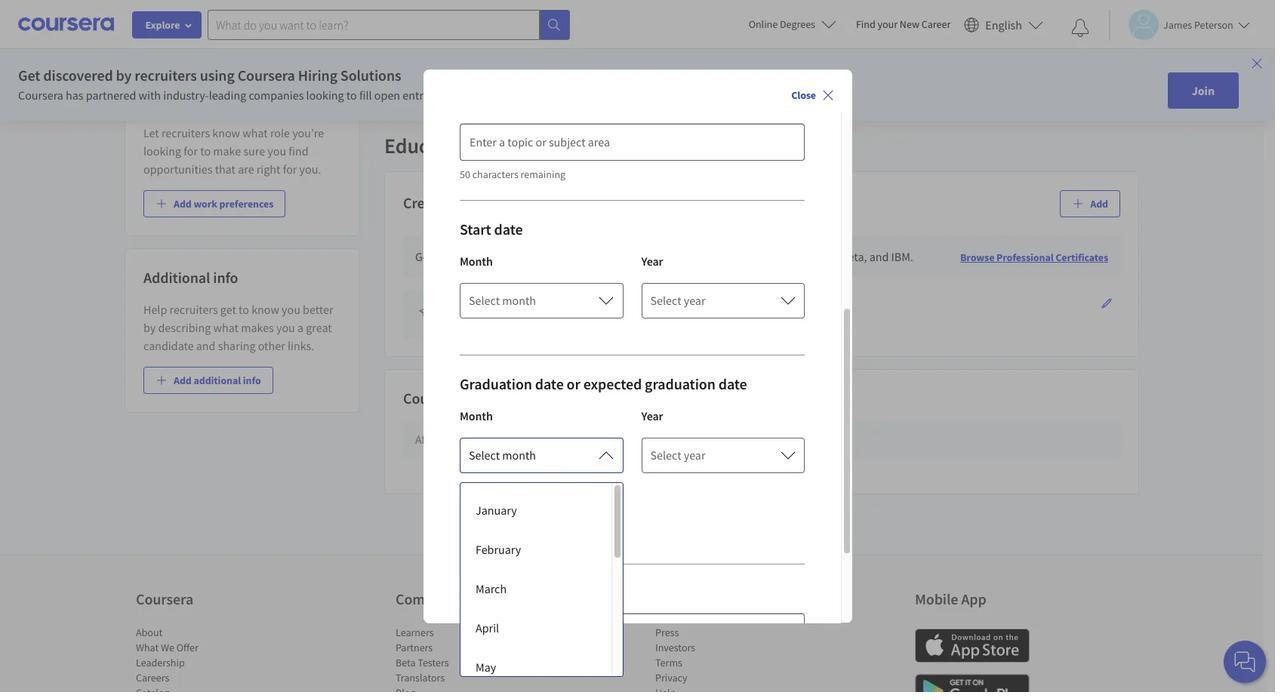 Task type: vqa. For each thing, say whether or not it's contained in the screenshot.
out,
yes



Task type: describe. For each thing, give the bounding box(es) containing it.
leading inside the get discovered by recruiters using coursera hiring solutions coursera has partnered with industry-leading companies looking to fill open entry-level positions.
[[209, 88, 246, 103]]

find
[[856, 17, 876, 31]]

month for start
[[502, 293, 536, 308]]

other
[[258, 338, 285, 353]]

you left start at bottom left
[[441, 432, 460, 447]]

year for start date
[[684, 293, 705, 308]]

sharing
[[218, 338, 256, 353]]

0 vertical spatial and
[[870, 249, 889, 264]]

better
[[303, 302, 333, 317]]

or inside add your past work experience here. if you're just starting out, you can add internships or volunteer experience instead.
[[851, 45, 861, 60]]

know inside 'let recruiters know what role you're looking for to make sure you find opportunities that are right for you.'
[[212, 125, 240, 140]]

select down get job-ready with role-based training from industry-leading companies like google, meta, and ibm.
[[650, 293, 681, 308]]

recruiters for help
[[170, 302, 218, 317]]

candidate
[[143, 338, 194, 353]]

you for can
[[728, 45, 747, 60]]

currently
[[492, 517, 538, 532]]

mobile
[[915, 590, 959, 609]]

from
[[609, 249, 633, 264]]

2 vertical spatial your
[[693, 432, 716, 447]]

make
[[213, 143, 241, 159]]

add additional info button
[[143, 367, 273, 394]]

add for add additional info
[[174, 374, 192, 387]]

starting
[[664, 45, 703, 60]]

year for start date
[[641, 254, 663, 269]]

0 horizontal spatial community
[[396, 590, 471, 609]]

add additional info
[[174, 374, 261, 387]]

education
[[384, 132, 475, 159]]

grade
[[520, 584, 550, 599]]

may
[[476, 660, 496, 675]]

information
[[598, 432, 658, 447]]

select down about
[[650, 448, 681, 463]]

Area of concentration text field
[[460, 123, 805, 161]]

to inside 'let recruiters know what role you're looking for to make sure you find opportunities that are right for you.'
[[200, 143, 211, 159]]

describing
[[158, 320, 211, 335]]

instead.
[[473, 63, 513, 78]]

and inside help recruiters get to know you better by describing what makes you a great candidate and sharing other links.
[[196, 338, 216, 353]]

level
[[433, 88, 457, 103]]

professional school degree
[[470, 315, 605, 331]]

let
[[143, 125, 159, 140]]

progress
[[718, 432, 762, 447]]

1 horizontal spatial here.
[[822, 432, 848, 447]]

preferences
[[219, 197, 274, 211]]

terms link
[[655, 657, 683, 670]]

college
[[622, 291, 662, 306]]

partnered
[[86, 88, 136, 103]]

career
[[922, 17, 951, 31]]

show notifications image
[[1072, 19, 1090, 37]]

0 horizontal spatial experience
[[415, 63, 470, 78]]

after you start learning on coursera, information about your progress will appear here.
[[415, 432, 848, 447]]

translators link
[[396, 672, 445, 685]]

get job-ready with role-based training from industry-leading companies like google, meta, and ibm.
[[415, 249, 914, 264]]

press investors terms privacy
[[655, 626, 696, 685]]

0 horizontal spatial professional
[[470, 315, 532, 331]]

links.
[[288, 338, 314, 353]]

what
[[136, 641, 159, 655]]

investors link
[[655, 641, 696, 655]]

close button
[[785, 81, 840, 109]]

help
[[143, 302, 167, 317]]

investors
[[655, 641, 696, 655]]

get for discovered
[[18, 66, 40, 85]]

1 horizontal spatial leading
[[681, 249, 718, 264]]

select month button for graduation
[[460, 437, 623, 473]]

careers link
[[136, 672, 169, 685]]

browse professional certificates
[[961, 250, 1109, 264]]

coursera left 'has'
[[18, 88, 63, 103]]

great
[[306, 320, 332, 335]]

first
[[501, 389, 527, 408]]

looking inside the get discovered by recruiters using coursera hiring solutions coursera has partnered with industry-leading companies looking to fill open entry-level positions.
[[306, 88, 344, 103]]

or inside dialog
[[566, 374, 580, 393]]

after
[[415, 432, 439, 447]]

solutions
[[340, 66, 401, 85]]

you for a
[[276, 320, 295, 335]]

coursera up about
[[136, 590, 193, 609]]

month for graduation
[[502, 448, 536, 463]]

appear
[[784, 432, 820, 447]]

select down start at bottom left
[[469, 448, 500, 463]]

1 vertical spatial for
[[283, 162, 297, 177]]

privacy link
[[655, 672, 688, 685]]

offer
[[177, 641, 198, 655]]

1 horizontal spatial companies
[[721, 249, 776, 264]]

by inside the get discovered by recruiters using coursera hiring solutions coursera has partnered with industry-leading companies looking to fill open entry-level positions.
[[116, 66, 132, 85]]

info inside button
[[243, 374, 261, 387]]

i
[[487, 517, 490, 532]]

mobile app
[[915, 590, 987, 609]]

to inside the get discovered by recruiters using coursera hiring solutions coursera has partnered with industry-leading companies looking to fill open entry-level positions.
[[346, 88, 357, 103]]

february
[[476, 542, 521, 557]]

add for add work preferences
[[174, 197, 192, 211]]

to inside help recruiters get to know you better by describing what makes you a great candidate and sharing other links.
[[239, 302, 249, 317]]

study
[[540, 517, 568, 532]]

1 horizontal spatial community
[[557, 291, 620, 306]]

list item for community
[[396, 686, 524, 692]]

coursera up after
[[403, 389, 461, 408]]

just
[[643, 45, 662, 60]]

find
[[289, 143, 309, 159]]

additional
[[143, 268, 210, 287]]

app
[[961, 590, 987, 609]]

coursera image
[[18, 12, 114, 36]]

beta
[[396, 657, 416, 670]]

0 horizontal spatial info
[[213, 268, 238, 287]]

month for start
[[460, 254, 493, 269]]

industry- inside the get discovered by recruiters using coursera hiring solutions coursera has partnered with industry-leading companies looking to fill open entry-level positions.
[[163, 88, 209, 103]]

turtle
[[470, 291, 502, 306]]

edit details for professional school degree  in majorname at turtle mountain community college. image
[[1101, 297, 1113, 309]]

will
[[764, 432, 782, 447]]

you're inside add your past work experience here. if you're just starting out, you can add internships or volunteer experience instead.
[[609, 45, 641, 60]]

about what we offer leadership careers
[[136, 626, 198, 685]]

recruiters for let
[[162, 125, 210, 140]]

add work preferences button
[[143, 190, 286, 217]]

join button
[[1168, 72, 1239, 109]]

has
[[66, 88, 83, 103]]

start
[[463, 432, 486, 447]]

you're inside 'let recruiters know what role you're looking for to make sure you find opportunities that are right for you.'
[[292, 125, 324, 140]]

google,
[[799, 249, 837, 264]]

english button
[[959, 0, 1050, 49]]

cumulative grade
[[460, 584, 550, 599]]

learning for start
[[488, 432, 529, 447]]

add for add
[[1091, 197, 1109, 210]]

year for graduation date or expected graduation date
[[684, 448, 705, 463]]

update
[[181, 48, 219, 63]]

press link
[[655, 626, 679, 640]]

select year for graduation date or expected graduation date
[[650, 448, 705, 463]]

let recruiters know what role you're looking for to make sure you find opportunities that are right for you.
[[143, 125, 324, 177]]

credentials
[[403, 194, 477, 212]]

0 vertical spatial for
[[184, 143, 198, 159]]

graduation
[[645, 374, 715, 393]]

fill
[[359, 88, 372, 103]]



Task type: locate. For each thing, give the bounding box(es) containing it.
about
[[660, 432, 690, 447]]

select month for start
[[469, 293, 536, 308]]

1 select year from the top
[[650, 293, 705, 308]]

add inside button
[[174, 374, 192, 387]]

work up instead.
[[487, 45, 512, 60]]

0 vertical spatial industry-
[[163, 88, 209, 103]]

recruiters right let
[[162, 125, 210, 140]]

2 select year from the top
[[650, 448, 705, 463]]

0 vertical spatial year
[[641, 254, 663, 269]]

add for add your past work experience here. if you're just starting out, you can add internships or volunteer experience instead.
[[415, 45, 435, 60]]

select year button
[[641, 282, 805, 318], [641, 437, 805, 473]]

know up makes
[[252, 302, 279, 317]]

list item down offer
[[136, 686, 264, 692]]

0 vertical spatial experience
[[515, 45, 570, 60]]

get it on google play image
[[915, 675, 1030, 692]]

1 horizontal spatial your
[[693, 432, 716, 447]]

learning right first
[[530, 389, 583, 408]]

chat with us image
[[1233, 650, 1257, 674]]

update profile visibility
[[181, 48, 304, 63]]

0 vertical spatial looking
[[306, 88, 344, 103]]

date
[[494, 220, 523, 238], [535, 374, 563, 393], [718, 374, 747, 393]]

work inside button
[[194, 197, 217, 211]]

with
[[139, 88, 161, 103], [486, 249, 508, 264]]

0 horizontal spatial and
[[196, 338, 216, 353]]

2 select month from the top
[[469, 448, 536, 463]]

january
[[476, 503, 517, 518]]

work
[[487, 45, 512, 60], [194, 197, 217, 211]]

1 month from the top
[[502, 293, 536, 308]]

learning for first
[[530, 389, 583, 408]]

i currently study here
[[487, 517, 593, 532]]

0 horizontal spatial list item
[[136, 686, 264, 692]]

industry- right from
[[635, 249, 681, 264]]

add your past work experience here. if you're just starting out, you can add internships or volunteer experience instead.
[[415, 45, 912, 78]]

1 vertical spatial with
[[486, 249, 508, 264]]

coursera,
[[547, 432, 596, 447]]

0 horizontal spatial your
[[438, 45, 461, 60]]

what we offer link
[[136, 641, 198, 655]]

know up make
[[212, 125, 240, 140]]

1 horizontal spatial industry-
[[635, 249, 681, 264]]

you inside 'let recruiters know what role you're looking for to make sure you find opportunities that are right for you.'
[[268, 143, 286, 159]]

cumulative
[[460, 584, 518, 599]]

1 vertical spatial select month button
[[460, 437, 623, 473]]

know
[[212, 125, 240, 140], [252, 302, 279, 317]]

1 vertical spatial looking
[[143, 143, 181, 159]]

list item down may
[[396, 686, 524, 692]]

2 month from the top
[[460, 408, 493, 423]]

april
[[476, 621, 499, 636]]

0 vertical spatial know
[[212, 125, 240, 140]]

0 vertical spatial work
[[487, 45, 512, 60]]

1 month from the top
[[460, 254, 493, 269]]

1 year from the top
[[641, 254, 663, 269]]

additional info
[[143, 268, 238, 287]]

your right about
[[693, 432, 716, 447]]

looking down hiring
[[306, 88, 344, 103]]

month
[[460, 254, 493, 269], [460, 408, 493, 423]]

0 vertical spatial select month
[[469, 293, 536, 308]]

2 vertical spatial to
[[239, 302, 249, 317]]

1 vertical spatial or
[[566, 374, 580, 393]]

browse professional certificates link
[[961, 250, 1109, 264]]

you inside add your past work experience here. if you're just starting out, you can add internships or volunteer experience instead.
[[728, 45, 747, 60]]

month for graduation
[[460, 408, 493, 423]]

1 horizontal spatial list item
[[396, 686, 524, 692]]

list for coursera
[[136, 626, 264, 692]]

you're right if
[[609, 45, 641, 60]]

get
[[220, 302, 236, 317]]

2 list item from the left
[[396, 686, 524, 692]]

2 horizontal spatial to
[[346, 88, 357, 103]]

internships
[[792, 45, 848, 60]]

date right first
[[535, 374, 563, 393]]

you.
[[299, 162, 321, 177]]

beta testers link
[[396, 657, 449, 670]]

skills-
[[464, 389, 501, 408]]

0 vertical spatial info
[[213, 268, 238, 287]]

0 vertical spatial companies
[[249, 88, 304, 103]]

1 vertical spatial year
[[641, 408, 663, 423]]

testers
[[418, 657, 449, 670]]

0 vertical spatial month
[[460, 254, 493, 269]]

with left role-
[[486, 249, 508, 264]]

1 vertical spatial select year button
[[641, 437, 805, 473]]

1 vertical spatial work
[[194, 197, 217, 211]]

1 vertical spatial community
[[396, 590, 471, 609]]

select left mountain
[[469, 293, 500, 308]]

1 vertical spatial to
[[200, 143, 211, 159]]

your for find
[[878, 17, 898, 31]]

opportunities
[[143, 162, 213, 177]]

discovered
[[43, 66, 113, 85]]

to left fill
[[346, 88, 357, 103]]

month right job- in the top left of the page
[[460, 254, 493, 269]]

select month button for start
[[460, 282, 623, 318]]

community up learners link
[[396, 590, 471, 609]]

0 vertical spatial or
[[851, 45, 861, 60]]

and left ibm.
[[870, 249, 889, 264]]

you down role
[[268, 143, 286, 159]]

here. left if
[[572, 45, 598, 60]]

recruiters inside the get discovered by recruiters using coursera hiring solutions coursera has partnered with industry-leading companies looking to fill open entry-level positions.
[[135, 66, 197, 85]]

2 horizontal spatial list
[[655, 626, 784, 692]]

1 horizontal spatial you're
[[609, 45, 641, 60]]

careers
[[136, 672, 169, 685]]

2 month from the top
[[502, 448, 536, 463]]

looking inside 'let recruiters know what role you're looking for to make sure you find opportunities that are right for you.'
[[143, 143, 181, 159]]

date up role-
[[494, 220, 523, 238]]

learners partners beta testers translators
[[396, 626, 449, 685]]

list containing about
[[136, 626, 264, 692]]

to
[[346, 88, 357, 103], [200, 143, 211, 159], [239, 302, 249, 317]]

1 year from the top
[[684, 293, 705, 308]]

1 vertical spatial info
[[243, 374, 261, 387]]

1 vertical spatial learning
[[488, 432, 529, 447]]

a
[[298, 320, 304, 335]]

recruiters up describing
[[170, 302, 218, 317]]

select year for start date
[[650, 293, 705, 308]]

select year button for graduation date or expected graduation date
[[641, 437, 805, 473]]

0 vertical spatial get
[[18, 66, 40, 85]]

0 vertical spatial month
[[502, 293, 536, 308]]

2 horizontal spatial your
[[878, 17, 898, 31]]

past
[[463, 45, 485, 60]]

month down on
[[502, 448, 536, 463]]

month down skills-
[[460, 408, 493, 423]]

privacy
[[655, 672, 688, 685]]

1 vertical spatial month
[[502, 448, 536, 463]]

or left expected
[[566, 374, 580, 393]]

date for graduation
[[535, 374, 563, 393]]

year up the after you start learning on coursera, information about your progress will appear here. on the bottom of page
[[641, 408, 663, 423]]

year right the college
[[684, 293, 705, 308]]

start
[[460, 220, 491, 238]]

professional right browse at the top right of page
[[997, 250, 1054, 264]]

recruiters down update
[[135, 66, 197, 85]]

list item for coursera
[[136, 686, 264, 692]]

what
[[243, 125, 268, 140], [213, 320, 239, 335]]

2 horizontal spatial list item
[[655, 686, 784, 692]]

1 horizontal spatial and
[[870, 249, 889, 264]]

know inside help recruiters get to know you better by describing what makes you a great candidate and sharing other links.
[[252, 302, 279, 317]]

month up professional school degree
[[502, 293, 536, 308]]

list containing learners
[[396, 626, 524, 692]]

industry- down using
[[163, 88, 209, 103]]

1 list from the left
[[136, 626, 264, 692]]

role
[[270, 125, 290, 140]]

0 vertical spatial community
[[557, 291, 620, 306]]

press
[[655, 626, 679, 640]]

1 vertical spatial your
[[438, 45, 461, 60]]

0 horizontal spatial list
[[136, 626, 264, 692]]

looking down let
[[143, 143, 181, 159]]

info right additional
[[243, 374, 261, 387]]

you up a
[[282, 302, 300, 317]]

recruiters inside 'let recruiters know what role you're looking for to make sure you find opportunities that are right for you.'
[[162, 125, 210, 140]]

download on the app store image
[[915, 629, 1030, 663]]

1 vertical spatial experience
[[415, 63, 470, 78]]

browse
[[961, 250, 995, 264]]

recruiters
[[135, 66, 197, 85], [162, 125, 210, 140], [170, 302, 218, 317]]

hiring
[[298, 66, 338, 85]]

2 select year button from the top
[[641, 437, 805, 473]]

1 vertical spatial select year
[[650, 448, 705, 463]]

learners
[[396, 626, 434, 640]]

list
[[136, 626, 264, 692], [396, 626, 524, 692], [655, 626, 784, 692]]

what inside 'let recruiters know what role you're looking for to make sure you find opportunities that are right for you.'
[[243, 125, 268, 140]]

add up entry-
[[415, 45, 435, 60]]

you left a
[[276, 320, 295, 335]]

0 horizontal spatial leading
[[209, 88, 246, 103]]

by up partnered
[[116, 66, 132, 85]]

0 vertical spatial to
[[346, 88, 357, 103]]

year right from
[[641, 254, 663, 269]]

0 horizontal spatial work
[[194, 197, 217, 211]]

add down opportunities
[[174, 197, 192, 211]]

select month button
[[460, 282, 623, 318], [460, 437, 623, 473]]

2 select month button from the top
[[460, 437, 623, 473]]

about
[[136, 626, 163, 640]]

experience left if
[[515, 45, 570, 60]]

meta,
[[840, 249, 867, 264]]

help recruiters get to know you better by describing what makes you a great candidate and sharing other links.
[[143, 302, 333, 353]]

0 vertical spatial select year button
[[641, 282, 805, 318]]

0 vertical spatial your
[[878, 17, 898, 31]]

sure
[[243, 143, 265, 159]]

and down describing
[[196, 338, 216, 353]]

0 horizontal spatial with
[[139, 88, 161, 103]]

job-
[[435, 249, 455, 264]]

0 vertical spatial year
[[684, 293, 705, 308]]

select month button down based on the left of page
[[460, 282, 623, 318]]

0 vertical spatial by
[[116, 66, 132, 85]]

0 horizontal spatial companies
[[249, 88, 304, 103]]

select month button down first
[[460, 437, 623, 473]]

select month up professional school degree
[[469, 293, 536, 308]]

0 horizontal spatial date
[[494, 220, 523, 238]]

graduation
[[460, 374, 532, 393]]

companies up role
[[249, 88, 304, 103]]

to left make
[[200, 143, 211, 159]]

2 year from the top
[[641, 408, 663, 423]]

1 select month button from the top
[[460, 282, 623, 318]]

1 select month from the top
[[469, 293, 536, 308]]

coursera down visibility
[[238, 66, 295, 85]]

get left job- in the top left of the page
[[415, 249, 433, 264]]

0 vertical spatial select year
[[650, 293, 705, 308]]

march
[[476, 581, 507, 597]]

learning left on
[[488, 432, 529, 447]]

1 vertical spatial leading
[[681, 249, 718, 264]]

1 horizontal spatial with
[[486, 249, 508, 264]]

1 horizontal spatial for
[[283, 162, 297, 177]]

here. right appear on the right of the page
[[822, 432, 848, 447]]

1 vertical spatial know
[[252, 302, 279, 317]]

dialog
[[423, 0, 852, 651]]

0 horizontal spatial by
[[116, 66, 132, 85]]

add work preferences
[[174, 197, 274, 211]]

1 vertical spatial companies
[[721, 249, 776, 264]]

month
[[502, 293, 536, 308], [502, 448, 536, 463]]

select year down get job-ready with role-based training from industry-leading companies like google, meta, and ibm.
[[650, 293, 705, 308]]

0 vertical spatial with
[[139, 88, 161, 103]]

recruiters inside help recruiters get to know you better by describing what makes you a great candidate and sharing other links.
[[170, 302, 218, 317]]

expected
[[583, 374, 642, 393]]

0 horizontal spatial industry-
[[163, 88, 209, 103]]

your left "past"
[[438, 45, 461, 60]]

your inside add your past work experience here. if you're just starting out, you can add internships or volunteer experience instead.
[[438, 45, 461, 60]]

0 vertical spatial you're
[[609, 45, 641, 60]]

add left additional
[[174, 374, 192, 387]]

date for start
[[494, 220, 523, 238]]

1 vertical spatial by
[[143, 320, 156, 335]]

role-
[[511, 249, 534, 264]]

add up certificates
[[1091, 197, 1109, 210]]

experience
[[515, 45, 570, 60], [415, 63, 470, 78]]

for up opportunities
[[184, 143, 198, 159]]

select month down start at bottom left
[[469, 448, 536, 463]]

list item
[[136, 686, 264, 692], [396, 686, 524, 692], [655, 686, 784, 692]]

3 list item from the left
[[655, 686, 784, 692]]

leadership link
[[136, 657, 185, 670]]

based
[[534, 249, 565, 264]]

find your new career
[[856, 17, 951, 31]]

you left can
[[728, 45, 747, 60]]

0 horizontal spatial here.
[[572, 45, 598, 60]]

1 horizontal spatial date
[[535, 374, 563, 393]]

1 vertical spatial recruiters
[[162, 125, 210, 140]]

what up the sure
[[243, 125, 268, 140]]

year for graduation date or expected graduation date
[[641, 408, 663, 423]]

out,
[[705, 45, 726, 60]]

2 horizontal spatial date
[[718, 374, 747, 393]]

professional down turtle
[[470, 315, 532, 331]]

what inside help recruiters get to know you better by describing what makes you a great candidate and sharing other links.
[[213, 320, 239, 335]]

entry-
[[403, 88, 433, 103]]

0 vertical spatial recruiters
[[135, 66, 197, 85]]

select year down about
[[650, 448, 705, 463]]

1 select year button from the top
[[641, 282, 805, 318]]

0 vertical spatial select month button
[[460, 282, 623, 318]]

terms
[[655, 657, 683, 670]]

by inside help recruiters get to know you better by describing what makes you a great candidate and sharing other links.
[[143, 320, 156, 335]]

select month
[[469, 293, 536, 308], [469, 448, 536, 463]]

0 horizontal spatial for
[[184, 143, 198, 159]]

0 vertical spatial here.
[[572, 45, 598, 60]]

0 horizontal spatial what
[[213, 320, 239, 335]]

1 horizontal spatial what
[[243, 125, 268, 140]]

you're up find at left top
[[292, 125, 324, 140]]

1 vertical spatial get
[[415, 249, 433, 264]]

0 vertical spatial what
[[243, 125, 268, 140]]

turtle mountain community college
[[470, 291, 662, 306]]

select month for graduation
[[469, 448, 536, 463]]

translators
[[396, 672, 445, 685]]

0 horizontal spatial get
[[18, 66, 40, 85]]

here. inside add your past work experience here. if you're just starting out, you can add internships or volunteer experience instead.
[[572, 45, 598, 60]]

english
[[986, 17, 1022, 32]]

0 horizontal spatial or
[[566, 374, 580, 393]]

with up let
[[139, 88, 161, 103]]

1 horizontal spatial professional
[[997, 250, 1054, 264]]

date right graduation
[[718, 374, 747, 393]]

get for job-
[[415, 249, 433, 264]]

1 horizontal spatial by
[[143, 320, 156, 335]]

community
[[557, 291, 620, 306], [396, 590, 471, 609]]

1 vertical spatial what
[[213, 320, 239, 335]]

year down about
[[684, 448, 705, 463]]

list for community
[[396, 626, 524, 692]]

1 vertical spatial you're
[[292, 125, 324, 140]]

visibility
[[259, 48, 304, 63]]

month list box
[[461, 483, 623, 686]]

can
[[749, 45, 767, 60]]

dialog containing start date
[[423, 0, 852, 651]]

you for find
[[268, 143, 286, 159]]

0 horizontal spatial to
[[200, 143, 211, 159]]

get discovered by recruiters using coursera hiring solutions coursera has partnered with industry-leading companies looking to fill open entry-level positions.
[[18, 66, 509, 103]]

your
[[878, 17, 898, 31], [438, 45, 461, 60], [693, 432, 716, 447]]

get left discovered
[[18, 66, 40, 85]]

0 horizontal spatial looking
[[143, 143, 181, 159]]

1 horizontal spatial list
[[396, 626, 524, 692]]

1 horizontal spatial info
[[243, 374, 261, 387]]

3 list from the left
[[655, 626, 784, 692]]

50 characters remaining
[[460, 167, 565, 181]]

info up get
[[213, 268, 238, 287]]

work down "that"
[[194, 197, 217, 211]]

list item down privacy
[[655, 686, 784, 692]]

None search field
[[208, 9, 570, 40]]

positions.
[[460, 88, 509, 103]]

your for add
[[438, 45, 461, 60]]

work inside add your past work experience here. if you're just starting out, you can add internships or volunteer experience instead.
[[487, 45, 512, 60]]

get inside the get discovered by recruiters using coursera hiring solutions coursera has partnered with industry-leading companies looking to fill open entry-level positions.
[[18, 66, 40, 85]]

what down get
[[213, 320, 239, 335]]

for down find at left top
[[283, 162, 297, 177]]

partners
[[396, 641, 433, 655]]

0 vertical spatial professional
[[997, 250, 1054, 264]]

add inside add your past work experience here. if you're just starting out, you can add internships or volunteer experience instead.
[[415, 45, 435, 60]]

community up degree
[[557, 291, 620, 306]]

list containing press
[[655, 626, 784, 692]]

coursera skills-first learning
[[403, 389, 583, 408]]

start date
[[460, 220, 523, 238]]

experience up level
[[415, 63, 470, 78]]

mountain
[[504, 291, 555, 306]]

50
[[460, 167, 470, 181]]

to right get
[[239, 302, 249, 317]]

by down help at the left top of the page
[[143, 320, 156, 335]]

companies left like
[[721, 249, 776, 264]]

2 year from the top
[[684, 448, 705, 463]]

1 horizontal spatial know
[[252, 302, 279, 317]]

industry-
[[163, 88, 209, 103], [635, 249, 681, 264]]

1 vertical spatial year
[[684, 448, 705, 463]]

2 list from the left
[[396, 626, 524, 692]]

select year button for start date
[[641, 282, 805, 318]]

1 horizontal spatial experience
[[515, 45, 570, 60]]

with inside the get discovered by recruiters using coursera hiring solutions coursera has partnered with industry-leading companies looking to fill open entry-level positions.
[[139, 88, 161, 103]]

or down the find
[[851, 45, 861, 60]]

0 vertical spatial leading
[[209, 88, 246, 103]]

your right the find
[[878, 17, 898, 31]]

companies inside the get discovered by recruiters using coursera hiring solutions coursera has partnered with industry-leading companies looking to fill open entry-level positions.
[[249, 88, 304, 103]]

1 vertical spatial here.
[[822, 432, 848, 447]]

1 list item from the left
[[136, 686, 264, 692]]



